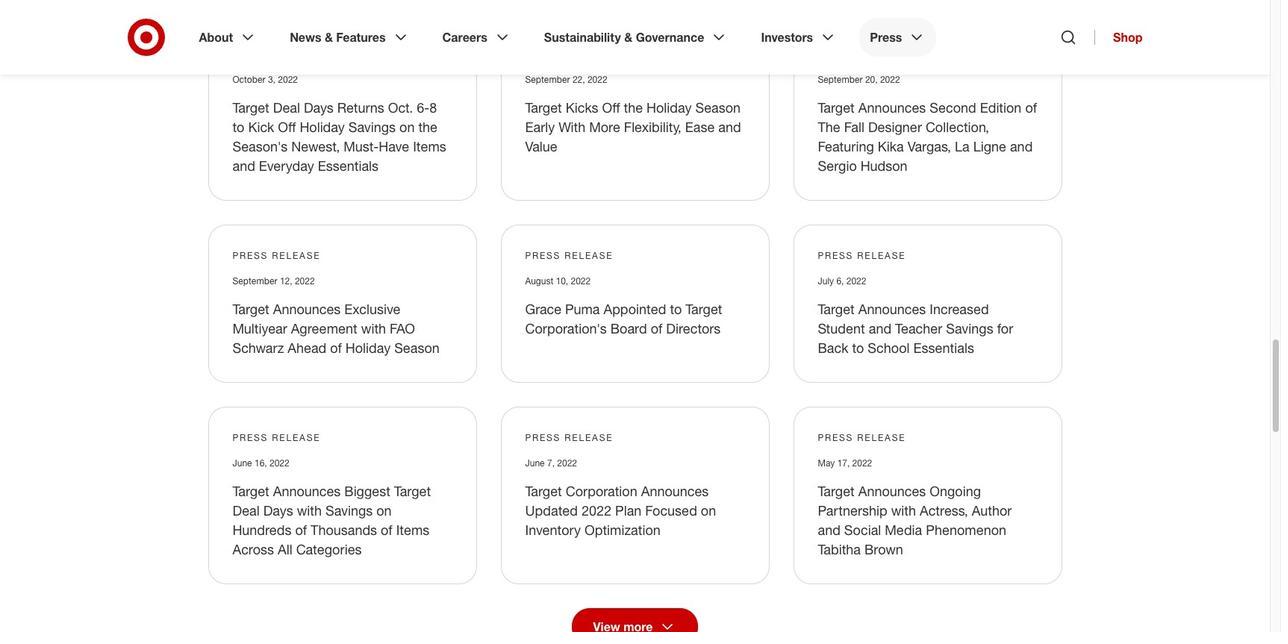 Task type: locate. For each thing, give the bounding box(es) containing it.
target inside target deal days returns oct. 6-8 to kick off holiday savings on the season's newest, must-have items and everyday essentials
[[233, 100, 269, 116]]

with up media
[[891, 503, 916, 519]]

june
[[233, 458, 252, 469], [525, 458, 545, 469]]

to up directors
[[670, 301, 682, 318]]

the down 6-
[[418, 119, 438, 135]]

season inside target announces exclusive multiyear agreement with fao schwarz ahead of holiday season
[[394, 340, 440, 356]]

release up the may 17, 2022
[[857, 432, 906, 444]]

2 horizontal spatial with
[[891, 503, 916, 519]]

2022 for target announces increased student and teacher savings for back to school essentials
[[846, 276, 866, 287]]

1 horizontal spatial &
[[624, 30, 632, 45]]

with inside target announces biggest target deal days with savings on hundreds of thousands of items across all categories
[[297, 503, 322, 519]]

0 horizontal spatial on
[[376, 503, 392, 519]]

of
[[1025, 100, 1037, 116], [651, 321, 662, 337], [330, 340, 342, 356], [295, 522, 307, 538], [381, 522, 392, 538]]

agreement
[[291, 321, 357, 337]]

september left 12,
[[233, 276, 277, 287]]

season up ease
[[695, 100, 741, 116]]

on inside target deal days returns oct. 6-8 to kick off holiday savings on the season's newest, must-have items and everyday essentials
[[399, 119, 415, 135]]

september
[[525, 74, 570, 85], [818, 74, 863, 85], [233, 276, 277, 287]]

20,
[[865, 74, 878, 85]]

2 horizontal spatial holiday
[[647, 100, 692, 116]]

1 vertical spatial savings
[[946, 321, 993, 337]]

0 horizontal spatial season
[[394, 340, 440, 356]]

announces up agreement
[[273, 301, 341, 318]]

may 17, 2022
[[818, 458, 872, 469]]

release up "june 16, 2022"
[[272, 432, 321, 444]]

0 vertical spatial days
[[304, 100, 334, 116]]

days up hundreds
[[263, 503, 293, 519]]

& right 'news'
[[325, 30, 333, 45]]

savings up 'thousands'
[[325, 503, 373, 519]]

target up the partnership
[[818, 483, 855, 500]]

0 vertical spatial to
[[233, 119, 244, 135]]

target inside target announces exclusive multiyear agreement with fao schwarz ahead of holiday season
[[233, 301, 269, 318]]

press up 6,
[[818, 250, 854, 262]]

1 horizontal spatial days
[[304, 100, 334, 116]]

announces inside target announces exclusive multiyear agreement with fao schwarz ahead of holiday season
[[273, 301, 341, 318]]

1 & from the left
[[325, 30, 333, 45]]

season
[[695, 100, 741, 116], [394, 340, 440, 356]]

august 10, 2022
[[525, 276, 591, 287]]

announces inside target announces second edition of the fall designer collection, featuring kika vargas, la ligne and sergio hudson
[[858, 100, 926, 116]]

holiday
[[647, 100, 692, 116], [300, 119, 345, 135], [346, 340, 391, 356]]

press release up "june 16, 2022"
[[233, 432, 321, 444]]

investors
[[761, 30, 813, 45]]

target inside target announces second edition of the fall designer collection, featuring kika vargas, la ligne and sergio hudson
[[818, 100, 855, 116]]

press release up june 7, 2022
[[525, 432, 613, 444]]

target announces second edition of the fall designer collection, featuring kika vargas, la ligne and sergio hudson
[[818, 100, 1037, 174]]

on down oct. on the left of the page
[[399, 119, 415, 135]]

target down 16,
[[233, 483, 269, 500]]

and up the tabitha
[[818, 522, 841, 538]]

& for news
[[325, 30, 333, 45]]

press release up september 20, 2022
[[818, 49, 906, 60]]

season's
[[233, 138, 288, 155]]

announces inside the target corporation announces updated 2022 plan focused on inventory optimization
[[641, 483, 709, 500]]

september left 20, at top right
[[818, 74, 863, 85]]

2 & from the left
[[624, 30, 632, 45]]

holiday for target announces exclusive multiyear agreement with fao schwarz ahead of holiday season
[[346, 340, 391, 356]]

target announces increased student and teacher savings for back to school essentials
[[818, 301, 1013, 356]]

target up the updated
[[525, 483, 562, 500]]

savings down increased
[[946, 321, 993, 337]]

days
[[304, 100, 334, 116], [263, 503, 293, 519]]

press
[[870, 30, 902, 45], [818, 49, 854, 60], [233, 250, 268, 262], [525, 250, 561, 262], [818, 250, 854, 262], [233, 432, 268, 444], [525, 432, 561, 444], [818, 432, 854, 444]]

press up 7,
[[525, 432, 561, 444]]

1 vertical spatial items
[[396, 522, 430, 538]]

of inside grace puma appointed to target corporation's board of directors
[[651, 321, 662, 337]]

holiday up newest, at the top of page
[[300, 119, 345, 135]]

announces up teacher
[[858, 301, 926, 318]]

1 vertical spatial off
[[278, 119, 296, 135]]

fall
[[844, 119, 865, 135]]

ahead
[[288, 340, 326, 356]]

days inside target announces biggest target deal days with savings on hundreds of thousands of items across all categories
[[263, 503, 293, 519]]

essentials down teacher
[[913, 340, 974, 356]]

target inside target announces increased student and teacher savings for back to school essentials
[[818, 301, 855, 318]]

deal inside target announces biggest target deal days with savings on hundreds of thousands of items across all categories
[[233, 503, 260, 519]]

all
[[278, 541, 292, 558]]

items
[[413, 138, 446, 155], [396, 522, 430, 538]]

2 june from the left
[[525, 458, 545, 469]]

1 horizontal spatial on
[[399, 119, 415, 135]]

16,
[[255, 458, 267, 469]]

release up 12,
[[272, 250, 321, 262]]

holiday inside target deal days returns oct. 6-8 to kick off holiday savings on the season's newest, must-have items and everyday essentials
[[300, 119, 345, 135]]

ligne
[[973, 138, 1006, 155]]

items right have
[[413, 138, 446, 155]]

0 vertical spatial essentials
[[318, 158, 379, 174]]

0 vertical spatial items
[[413, 138, 446, 155]]

target for target announces biggest target deal days with savings on hundreds of thousands of items across all categories
[[233, 483, 269, 500]]

to inside target announces increased student and teacher savings for back to school essentials
[[852, 340, 864, 356]]

announces up the focused
[[641, 483, 709, 500]]

press up 17,
[[818, 432, 854, 444]]

target inside the target kicks off the holiday season early with more flexibility, ease and value
[[525, 100, 562, 116]]

1 horizontal spatial off
[[602, 100, 620, 116]]

essentials inside target deal days returns oct. 6-8 to kick off holiday savings on the season's newest, must-have items and everyday essentials
[[318, 158, 379, 174]]

july 6, 2022
[[818, 276, 866, 287]]

on inside the target corporation announces updated 2022 plan focused on inventory optimization
[[701, 503, 716, 519]]

2022 inside the target corporation announces updated 2022 plan focused on inventory optimization
[[582, 503, 611, 519]]

press up august
[[525, 250, 561, 262]]

0 horizontal spatial to
[[233, 119, 244, 135]]

target inside target announces ongoing partnership with actress, author and social media phenomenon tabitha brown
[[818, 483, 855, 500]]

announces up designer
[[858, 100, 926, 116]]

the
[[624, 100, 643, 116], [418, 119, 438, 135]]

1 vertical spatial season
[[394, 340, 440, 356]]

thousands
[[311, 522, 377, 538]]

2022 for target announces exclusive multiyear agreement with fao schwarz ahead of holiday season
[[295, 276, 315, 287]]

biggest
[[344, 483, 390, 500]]

september for target announces second edition of the fall designer collection, featuring kika vargas, la ligne and sergio hudson
[[818, 74, 863, 85]]

on down biggest
[[376, 503, 392, 519]]

off up 'more'
[[602, 100, 620, 116]]

press release up the may 17, 2022
[[818, 432, 906, 444]]

target announces biggest target deal days with savings on hundreds of thousands of items across all categories
[[233, 483, 431, 558]]

1 horizontal spatial september
[[525, 74, 570, 85]]

2 vertical spatial holiday
[[346, 340, 391, 356]]

0 horizontal spatial with
[[297, 503, 322, 519]]

1 vertical spatial days
[[263, 503, 293, 519]]

0 vertical spatial deal
[[273, 100, 300, 116]]

press release for target announces biggest target deal days with savings on hundreds of thousands of items across all categories
[[233, 432, 321, 444]]

2022 right 20, at top right
[[880, 74, 900, 85]]

release for ongoing
[[857, 432, 906, 444]]

target up early
[[525, 100, 562, 116]]

governance
[[636, 30, 704, 45]]

september left 22,
[[525, 74, 570, 85]]

savings up must-
[[348, 119, 396, 135]]

shop
[[1113, 30, 1143, 45]]

0 horizontal spatial holiday
[[300, 119, 345, 135]]

target up the
[[818, 100, 855, 116]]

to left kick
[[233, 119, 244, 135]]

target kicks off the holiday season early with more flexibility, ease and value link
[[525, 100, 741, 155]]

board
[[611, 321, 647, 337]]

of inside target announces exclusive multiyear agreement with fao schwarz ahead of holiday season
[[330, 340, 342, 356]]

1 june from the left
[[233, 458, 252, 469]]

off inside target deal days returns oct. 6-8 to kick off holiday savings on the season's newest, must-have items and everyday essentials
[[278, 119, 296, 135]]

flexibility,
[[624, 119, 681, 135]]

announces up 'thousands'
[[273, 483, 341, 500]]

kicks
[[566, 100, 598, 116]]

release for appointed
[[565, 250, 613, 262]]

press release
[[818, 49, 906, 60], [233, 250, 321, 262], [525, 250, 613, 262], [818, 250, 906, 262], [233, 432, 321, 444], [525, 432, 613, 444], [818, 432, 906, 444]]

target up student
[[818, 301, 855, 318]]

1 vertical spatial essentials
[[913, 340, 974, 356]]

release up 20, at top right
[[857, 49, 906, 60]]

the
[[818, 119, 840, 135]]

2022 right 6,
[[846, 276, 866, 287]]

holiday inside the target kicks off the holiday season early with more flexibility, ease and value
[[647, 100, 692, 116]]

10,
[[556, 276, 568, 287]]

target kicks off the holiday season early with more flexibility, ease and value
[[525, 100, 741, 155]]

0 horizontal spatial essentials
[[318, 158, 379, 174]]

target inside the target corporation announces updated 2022 plan focused on inventory optimization
[[525, 483, 562, 500]]

target corporation announces updated 2022 plan focused on inventory optimization
[[525, 483, 716, 538]]

and inside target announces increased student and teacher savings for back to school essentials
[[869, 321, 891, 337]]

announces up media
[[858, 483, 926, 500]]

0 vertical spatial holiday
[[647, 100, 692, 116]]

press release for target announces exclusive multiyear agreement with fao schwarz ahead of holiday season
[[233, 250, 321, 262]]

deal up hundreds
[[233, 503, 260, 519]]

announces inside target announces ongoing partnership with actress, author and social media phenomenon tabitha brown
[[858, 483, 926, 500]]

for
[[997, 321, 1013, 337]]

release for announces
[[565, 432, 613, 444]]

0 horizontal spatial the
[[418, 119, 438, 135]]

off inside the target kicks off the holiday season early with more flexibility, ease and value
[[602, 100, 620, 116]]

days up newest, at the top of page
[[304, 100, 334, 116]]

1 horizontal spatial deal
[[273, 100, 300, 116]]

target announces exclusive multiyear agreement with fao schwarz ahead of holiday season
[[233, 301, 440, 356]]

2022 for target corporation announces updated 2022 plan focused on inventory optimization
[[557, 458, 577, 469]]

and right ease
[[718, 119, 741, 135]]

off
[[602, 100, 620, 116], [278, 119, 296, 135]]

announces for thousands
[[273, 483, 341, 500]]

1 horizontal spatial to
[[670, 301, 682, 318]]

press for target corporation announces updated 2022 plan focused on inventory optimization
[[525, 432, 561, 444]]

2022 right 17,
[[852, 458, 872, 469]]

newest,
[[291, 138, 340, 155]]

2022 right 10,
[[571, 276, 591, 287]]

ease
[[685, 119, 715, 135]]

june left 16,
[[233, 458, 252, 469]]

2022 for target announces second edition of the fall designer collection, featuring kika vargas, la ligne and sergio hudson
[[880, 74, 900, 85]]

0 vertical spatial savings
[[348, 119, 396, 135]]

0 horizontal spatial days
[[263, 503, 293, 519]]

release for increased
[[857, 250, 906, 262]]

brown
[[865, 541, 903, 558]]

1 horizontal spatial essentials
[[913, 340, 974, 356]]

1 vertical spatial deal
[[233, 503, 260, 519]]

0 horizontal spatial deal
[[233, 503, 260, 519]]

and inside target deal days returns oct. 6-8 to kick off holiday savings on the season's newest, must-have items and everyday essentials
[[233, 158, 255, 174]]

& left "governance"
[[624, 30, 632, 45]]

2022 right 12,
[[295, 276, 315, 287]]

essentials down must-
[[318, 158, 379, 174]]

2 vertical spatial savings
[[325, 503, 373, 519]]

deal down 3,
[[273, 100, 300, 116]]

august
[[525, 276, 553, 287]]

2022 for grace puma appointed to target corporation's board of directors
[[571, 276, 591, 287]]

press up september 20, 2022
[[818, 49, 854, 60]]

holiday inside target announces exclusive multiyear agreement with fao schwarz ahead of holiday season
[[346, 340, 391, 356]]

with down exclusive
[[361, 321, 386, 337]]

and up the school
[[869, 321, 891, 337]]

target for target deal days returns oct. 6-8 to kick off holiday savings on the season's newest, must-have items and everyday essentials
[[233, 100, 269, 116]]

0 vertical spatial off
[[602, 100, 620, 116]]

target for target announces ongoing partnership with actress, author and social media phenomenon tabitha brown
[[818, 483, 855, 500]]

1 horizontal spatial with
[[361, 321, 386, 337]]

of up categories
[[295, 522, 307, 538]]

&
[[325, 30, 333, 45], [624, 30, 632, 45]]

and right ligne
[[1010, 138, 1033, 155]]

2022 down corporation
[[582, 503, 611, 519]]

2 horizontal spatial to
[[852, 340, 864, 356]]

of inside target announces second edition of the fall designer collection, featuring kika vargas, la ligne and sergio hudson
[[1025, 100, 1037, 116]]

target announces biggest target deal days with savings on hundreds of thousands of items across all categories link
[[233, 483, 431, 558]]

press release up september 12, 2022
[[233, 250, 321, 262]]

directors
[[666, 321, 721, 337]]

0 horizontal spatial june
[[233, 458, 252, 469]]

of down agreement
[[330, 340, 342, 356]]

1 horizontal spatial the
[[624, 100, 643, 116]]

announces inside target announces increased student and teacher savings for back to school essentials
[[858, 301, 926, 318]]

press release for target announces increased student and teacher savings for back to school essentials
[[818, 250, 906, 262]]

on right the focused
[[701, 503, 716, 519]]

holiday for target deal days returns oct. 6-8 to kick off holiday savings on the season's newest, must-have items and everyday essentials
[[300, 119, 345, 135]]

corporation
[[566, 483, 637, 500]]

2 horizontal spatial september
[[818, 74, 863, 85]]

second
[[930, 100, 976, 116]]

target corporation announces updated 2022 plan focused on inventory optimization link
[[525, 483, 716, 538]]

june left 7,
[[525, 458, 545, 469]]

announces for season
[[273, 301, 341, 318]]

essentials
[[318, 158, 379, 174], [913, 340, 974, 356]]

press for target announces exclusive multiyear agreement with fao schwarz ahead of holiday season
[[233, 250, 268, 262]]

release up july 6, 2022
[[857, 250, 906, 262]]

release up 10,
[[565, 250, 613, 262]]

press release up 10,
[[525, 250, 613, 262]]

target announces second edition of the fall designer collection, featuring kika vargas, la ligne and sergio hudson link
[[818, 100, 1037, 174]]

savings inside target announces biggest target deal days with savings on hundreds of thousands of items across all categories
[[325, 503, 373, 519]]

to right 'back'
[[852, 340, 864, 356]]

0 horizontal spatial september
[[233, 276, 277, 287]]

2 horizontal spatial on
[[701, 503, 716, 519]]

release up june 7, 2022
[[565, 432, 613, 444]]

holiday up flexibility,
[[647, 100, 692, 116]]

12,
[[280, 276, 292, 287]]

with up 'thousands'
[[297, 503, 322, 519]]

september for target announces exclusive multiyear agreement with fao schwarz ahead of holiday season
[[233, 276, 277, 287]]

have
[[379, 138, 409, 155]]

back
[[818, 340, 848, 356]]

season down fao
[[394, 340, 440, 356]]

deal
[[273, 100, 300, 116], [233, 503, 260, 519]]

press up september 12, 2022
[[233, 250, 268, 262]]

0 horizontal spatial &
[[325, 30, 333, 45]]

news & features
[[290, 30, 386, 45]]

items right 'thousands'
[[396, 522, 430, 538]]

target announces exclusive multiyear agreement with fao schwarz ahead of holiday season link
[[233, 301, 440, 356]]

1 horizontal spatial holiday
[[346, 340, 391, 356]]

press up 16,
[[233, 432, 268, 444]]

0 vertical spatial the
[[624, 100, 643, 116]]

2 vertical spatial to
[[852, 340, 864, 356]]

teacher
[[895, 321, 942, 337]]

target up directors
[[686, 301, 722, 318]]

1 vertical spatial the
[[418, 119, 438, 135]]

7,
[[547, 458, 555, 469]]

target up kick
[[233, 100, 269, 116]]

kick
[[248, 119, 274, 135]]

target up multiyear
[[233, 301, 269, 318]]

announces for tabitha
[[858, 483, 926, 500]]

2022 right 16,
[[270, 458, 289, 469]]

press up 20, at top right
[[870, 30, 902, 45]]

featuring
[[818, 138, 874, 155]]

announces inside target announces biggest target deal days with savings on hundreds of thousands of items across all categories
[[273, 483, 341, 500]]

and down the season's
[[233, 158, 255, 174]]

0 horizontal spatial off
[[278, 119, 296, 135]]

press release up july 6, 2022
[[818, 250, 906, 262]]

of right the edition
[[1025, 100, 1037, 116]]

of right board
[[651, 321, 662, 337]]

off right kick
[[278, 119, 296, 135]]

8
[[429, 100, 437, 116]]

holiday down exclusive
[[346, 340, 391, 356]]

to
[[233, 119, 244, 135], [670, 301, 682, 318], [852, 340, 864, 356]]

september 20, 2022
[[818, 74, 900, 85]]

2022 right 7,
[[557, 458, 577, 469]]

increased
[[930, 301, 989, 318]]

1 horizontal spatial june
[[525, 458, 545, 469]]

items inside target deal days returns oct. 6-8 to kick off holiday savings on the season's newest, must-have items and everyday essentials
[[413, 138, 446, 155]]

1 vertical spatial to
[[670, 301, 682, 318]]

1 horizontal spatial season
[[695, 100, 741, 116]]

press release for target corporation announces updated 2022 plan focused on inventory optimization
[[525, 432, 613, 444]]

0 vertical spatial season
[[695, 100, 741, 116]]

1 vertical spatial holiday
[[300, 119, 345, 135]]

collection,
[[926, 119, 989, 135]]

the up flexibility,
[[624, 100, 643, 116]]



Task type: describe. For each thing, give the bounding box(es) containing it.
tabitha
[[818, 541, 861, 558]]

target right biggest
[[394, 483, 431, 500]]

to inside grace puma appointed to target corporation's board of directors
[[670, 301, 682, 318]]

release for biggest
[[272, 432, 321, 444]]

june for target corporation announces updated 2022 plan focused on inventory optimization
[[525, 458, 545, 469]]

deal inside target deal days returns oct. 6-8 to kick off holiday savings on the season's newest, must-have items and everyday essentials
[[273, 100, 300, 116]]

sustainability & governance link
[[534, 18, 739, 57]]

designer
[[868, 119, 922, 135]]

partnership
[[818, 503, 887, 519]]

october
[[233, 74, 266, 85]]

schwarz
[[233, 340, 284, 356]]

with inside target announces ongoing partnership with actress, author and social media phenomenon tabitha brown
[[891, 503, 916, 519]]

6-
[[417, 100, 429, 116]]

17,
[[837, 458, 850, 469]]

optimization
[[585, 522, 661, 538]]

2022 right 22,
[[588, 74, 607, 85]]

6,
[[836, 276, 844, 287]]

plan
[[615, 503, 642, 519]]

savings inside target deal days returns oct. 6-8 to kick off holiday savings on the season's newest, must-have items and everyday essentials
[[348, 119, 396, 135]]

press for target announces ongoing partnership with actress, author and social media phenomenon tabitha brown
[[818, 432, 854, 444]]

news & features link
[[279, 18, 420, 57]]

the inside target deal days returns oct. 6-8 to kick off holiday savings on the season's newest, must-have items and everyday essentials
[[418, 119, 438, 135]]

must-
[[344, 138, 379, 155]]

social
[[844, 522, 881, 538]]

careers link
[[432, 18, 522, 57]]

target deal days returns oct. 6-8 to kick off holiday savings on the season's newest, must-have items and everyday essentials
[[233, 100, 446, 174]]

appointed
[[604, 301, 666, 318]]

press release for target announces ongoing partnership with actress, author and social media phenomenon tabitha brown
[[818, 432, 906, 444]]

target for target announces exclusive multiyear agreement with fao schwarz ahead of holiday season
[[233, 301, 269, 318]]

and inside the target kicks off the holiday season early with more flexibility, ease and value
[[718, 119, 741, 135]]

press for target announces biggest target deal days with savings on hundreds of thousands of items across all categories
[[233, 432, 268, 444]]

hundreds
[[233, 522, 292, 538]]

oct.
[[388, 100, 413, 116]]

inventory
[[525, 522, 581, 538]]

& for sustainability
[[624, 30, 632, 45]]

school
[[868, 340, 910, 356]]

announces for vargas,
[[858, 100, 926, 116]]

2022 for target announces ongoing partnership with actress, author and social media phenomenon tabitha brown
[[852, 458, 872, 469]]

news
[[290, 30, 321, 45]]

june 16, 2022
[[233, 458, 289, 469]]

essentials inside target announces increased student and teacher savings for back to school essentials
[[913, 340, 974, 356]]

sustainability
[[544, 30, 621, 45]]

target for target corporation announces updated 2022 plan focused on inventory optimization
[[525, 483, 562, 500]]

press release for grace puma appointed to target corporation's board of directors
[[525, 250, 613, 262]]

target for target announces increased student and teacher savings for back to school essentials
[[818, 301, 855, 318]]

july
[[818, 276, 834, 287]]

2022 right 3,
[[278, 74, 298, 85]]

fao
[[390, 321, 415, 337]]

returns
[[337, 100, 384, 116]]

target announces ongoing partnership with actress, author and social media phenomenon tabitha brown
[[818, 483, 1012, 558]]

and inside target announces second edition of the fall designer collection, featuring kika vargas, la ligne and sergio hudson
[[1010, 138, 1033, 155]]

media
[[885, 522, 922, 538]]

announces for essentials
[[858, 301, 926, 318]]

with
[[559, 119, 585, 135]]

target announces increased student and teacher savings for back to school essentials link
[[818, 301, 1013, 356]]

22,
[[573, 74, 585, 85]]

june for target announces biggest target deal days with savings on hundreds of thousands of items across all categories
[[233, 458, 252, 469]]

press for target announces second edition of the fall designer collection, featuring kika vargas, la ligne and sergio hudson
[[818, 49, 854, 60]]

ongoing
[[930, 483, 981, 500]]

savings inside target announces increased student and teacher savings for back to school essentials
[[946, 321, 993, 337]]

of right 'thousands'
[[381, 522, 392, 538]]

updated
[[525, 503, 578, 519]]

on inside target announces biggest target deal days with savings on hundreds of thousands of items across all categories
[[376, 503, 392, 519]]

more
[[589, 119, 620, 135]]

categories
[[296, 541, 362, 558]]

target announces ongoing partnership with actress, author and social media phenomenon tabitha brown link
[[818, 483, 1012, 558]]

exclusive
[[344, 301, 401, 318]]

about link
[[189, 18, 267, 57]]

target inside grace puma appointed to target corporation's board of directors
[[686, 301, 722, 318]]

focused
[[645, 503, 697, 519]]

2022 for target announces biggest target deal days with savings on hundreds of thousands of items across all categories
[[270, 458, 289, 469]]

corporation's
[[525, 321, 607, 337]]

to inside target deal days returns oct. 6-8 to kick off holiday savings on the season's newest, must-have items and everyday essentials
[[233, 119, 244, 135]]

with inside target announces exclusive multiyear agreement with fao schwarz ahead of holiday season
[[361, 321, 386, 337]]

hudson
[[861, 158, 907, 174]]

features
[[336, 30, 386, 45]]

early
[[525, 119, 555, 135]]

press for grace puma appointed to target corporation's board of directors
[[525, 250, 561, 262]]

release for exclusive
[[272, 250, 321, 262]]

student
[[818, 321, 865, 337]]

release for second
[[857, 49, 906, 60]]

june 7, 2022
[[525, 458, 577, 469]]

sergio
[[818, 158, 857, 174]]

phenomenon
[[926, 522, 1006, 538]]

the inside the target kicks off the holiday season early with more flexibility, ease and value
[[624, 100, 643, 116]]

and inside target announces ongoing partnership with actress, author and social media phenomenon tabitha brown
[[818, 522, 841, 538]]

grace puma appointed to target corporation's board of directors
[[525, 301, 722, 337]]

grace puma appointed to target corporation's board of directors link
[[525, 301, 722, 337]]

careers
[[442, 30, 487, 45]]

september 22, 2022
[[525, 74, 607, 85]]

sustainability & governance
[[544, 30, 704, 45]]

kika
[[878, 138, 904, 155]]

everyday
[[259, 158, 314, 174]]

actress,
[[920, 503, 968, 519]]

press for target announces increased student and teacher savings for back to school essentials
[[818, 250, 854, 262]]

grace
[[525, 301, 562, 318]]

target for target kicks off the holiday season early with more flexibility, ease and value
[[525, 100, 562, 116]]

across
[[233, 541, 274, 558]]

target for target announces second edition of the fall designer collection, featuring kika vargas, la ligne and sergio hudson
[[818, 100, 855, 116]]

press link
[[859, 18, 936, 57]]

shop link
[[1095, 30, 1143, 45]]

may
[[818, 458, 835, 469]]

items inside target announces biggest target deal days with savings on hundreds of thousands of items across all categories
[[396, 522, 430, 538]]

vargas,
[[908, 138, 951, 155]]

press release for target announces second edition of the fall designer collection, featuring kika vargas, la ligne and sergio hudson
[[818, 49, 906, 60]]

target deal days returns oct. 6-8 to kick off holiday savings on the season's newest, must-have items and everyday essentials link
[[233, 100, 446, 174]]

puma
[[565, 301, 600, 318]]

october 3, 2022
[[233, 74, 298, 85]]

multiyear
[[233, 321, 287, 337]]

la
[[955, 138, 970, 155]]

days inside target deal days returns oct. 6-8 to kick off holiday savings on the season's newest, must-have items and everyday essentials
[[304, 100, 334, 116]]

season inside the target kicks off the holiday season early with more flexibility, ease and value
[[695, 100, 741, 116]]



Task type: vqa. For each thing, say whether or not it's contained in the screenshot.


